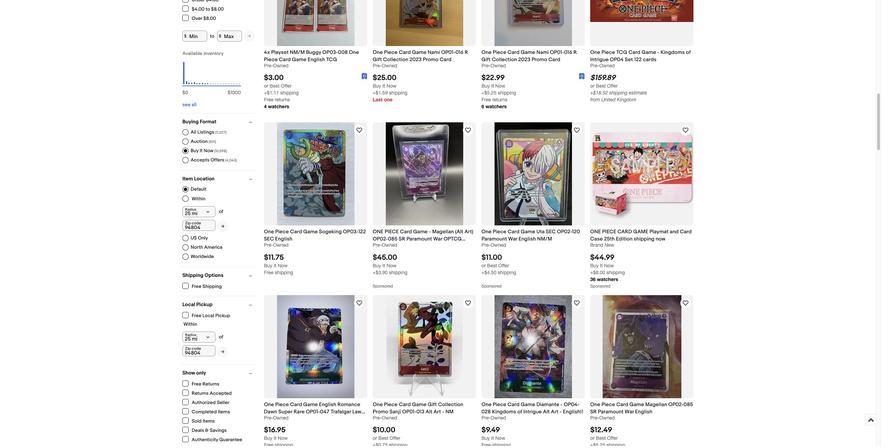 Task type: locate. For each thing, give the bounding box(es) containing it.
one inside one piece card game - magellan (alt art) op02-085 sr paramount war optcg english
[[373, 229, 384, 236]]

shipping inside the $11.00 or best offer +$4.50 shipping
[[498, 270, 516, 276]]

op02- right uta on the right bottom
[[557, 229, 572, 236]]

1 one piece card game nami op01-016 r gift collection 2023 promo card link from the left
[[373, 49, 476, 63]]

nami for $22.99
[[537, 49, 549, 56]]

op02- right game magellan on the right bottom
[[668, 402, 684, 408]]

game inside one piece card game - magellan (alt art) op02-085 sr paramount war optcg english
[[413, 229, 428, 236]]

1 horizontal spatial 122
[[634, 57, 642, 63]]

1 horizontal spatial returns
[[492, 97, 507, 103]]

122 right the sogeking
[[358, 229, 366, 236]]

sold items
[[192, 419, 215, 425]]

1 vertical spatial pre-owned
[[264, 416, 289, 421]]

owned up $10.00
[[382, 416, 397, 421]]

sr up '$45.00 buy it now +$3.90 shipping'
[[399, 236, 405, 243]]

buy up +$3.90
[[373, 263, 381, 269]]

1 vertical spatial apply within filter image
[[221, 350, 224, 355]]

buggy
[[306, 49, 321, 56]]

1 one piece card game nami op01-016 r gift collection 2023 promo card image from the left
[[386, 0, 463, 46]]

0 vertical spatial op02-
[[557, 229, 572, 236]]

1 horizontal spatial piece
[[602, 229, 616, 236]]

1 horizontal spatial one piece card game nami op01-016 r gift collection 2023 promo card pre-owned
[[482, 49, 577, 69]]

shipping inside $44.99 buy it now +$8.00 shipping 36 watchers
[[607, 270, 625, 276]]

tcg
[[617, 49, 627, 56], [326, 57, 337, 63]]

piece up op04
[[602, 49, 615, 56]]

over
[[192, 15, 202, 21]]

game
[[412, 49, 427, 56], [521, 49, 535, 56], [642, 49, 656, 56], [292, 57, 307, 63], [303, 229, 318, 236], [413, 229, 428, 236], [521, 229, 535, 236], [303, 402, 318, 408], [412, 402, 427, 408], [521, 402, 535, 408]]

free down "+$5.25"
[[482, 97, 491, 103]]

free down shipping options
[[192, 284, 201, 290]]

1 r from the left
[[465, 49, 468, 56]]

art
[[434, 409, 441, 416], [551, 409, 559, 416]]

1 vertical spatial nm
[[264, 416, 272, 423]]

piece up $11.75
[[275, 229, 289, 236]]

1 horizontal spatial one piece card game nami op01-016 r gift collection 2023 promo card heading
[[482, 49, 577, 63]]

owned up $22.99
[[491, 63, 506, 69]]

2 returns from the left
[[492, 97, 507, 103]]

best up the +$1.11
[[270, 83, 280, 89]]

one for one piece card game playmat and card case 25th edition shipping now brand new
[[590, 229, 601, 236]]

returns
[[203, 382, 219, 387], [192, 391, 209, 397]]

war inside the one piece card game magellan op02-085 sr  paramount war english pre-owned
[[625, 409, 634, 416]]

promo
[[423, 57, 439, 63], [532, 57, 547, 63], [373, 409, 388, 416]]

piece for 25th
[[602, 229, 616, 236]]

1 horizontal spatial op02-
[[557, 229, 572, 236]]

sec right uta on the right bottom
[[546, 229, 556, 236]]

piece up $12.49
[[602, 402, 615, 408]]

completed
[[192, 409, 217, 415]]

intrigue inside one piece tcg card game - kingdoms of intrigue op04 set 122 cards pre-owned
[[590, 57, 609, 63]]

items down seller
[[218, 409, 230, 415]]

game inside one piece tcg card game - kingdoms of intrigue op04 set 122 cards pre-owned
[[642, 49, 656, 56]]

now for $44.99
[[604, 263, 614, 269]]

watchers inside buy it now +$5.25 shipping free returns 6 watchers
[[486, 104, 507, 110]]

0 vertical spatial apply within filter image
[[221, 224, 224, 229]]

1 vertical spatial 122
[[358, 229, 366, 236]]

authenticity
[[192, 437, 218, 443]]

returns for $22.99
[[492, 97, 507, 103]]

pre- down the 4x
[[264, 63, 273, 69]]

free down local pickup
[[192, 313, 201, 319]]

1 2023 from the left
[[410, 57, 422, 63]]

collection for $22.99
[[492, 57, 517, 63]]

1 horizontal spatial op03-
[[343, 229, 358, 236]]

free shipping
[[192, 284, 222, 290]]

op03- right the buggy
[[322, 49, 338, 56]]

apply within filter image up america
[[221, 224, 224, 229]]

gift for $25.00
[[373, 57, 382, 63]]

shipping right "+$5.25"
[[498, 90, 516, 96]]

offer for $10.00
[[390, 436, 400, 442]]

0 horizontal spatial op03-
[[322, 49, 338, 56]]

0 horizontal spatial nami
[[428, 49, 440, 56]]

0 vertical spatial kingdoms
[[661, 49, 685, 56]]

0 vertical spatial sr
[[399, 236, 405, 243]]

item location button
[[182, 176, 255, 182]]

1 horizontal spatial sr
[[590, 409, 597, 416]]

pre-owned for $16.95
[[264, 416, 289, 421]]

now down $22.99
[[495, 83, 505, 89]]

watch one piece card game magellan op02-085 sr  paramount war english image
[[682, 299, 690, 308]]

buy inside $44.99 buy it now +$8.00 shipping 36 watchers
[[590, 263, 599, 269]]

one inside one piece card game uta sec op02-120 paramount war english nm/m pre-owned
[[482, 229, 492, 236]]

completed items link
[[182, 409, 230, 415]]

pre- up $11.75
[[264, 243, 273, 248]]

intrigue down diamante
[[523, 409, 542, 416]]

shipping inside one piece card game playmat and card case 25th edition shipping now brand new
[[634, 236, 655, 243]]

one piece card game magellan op02-085 sr  paramount war english link
[[590, 402, 694, 416]]

1 vertical spatial op02-
[[373, 236, 388, 243]]

free inside buy it now +$5.25 shipping free returns 6 watchers
[[482, 97, 491, 103]]

piece inside one piece card game gift collection promo sanji op01-013 alt art - nm pre-owned
[[384, 402, 398, 408]]

4x playset nm/m buggy op03-008 one piece card game english tcg pre-owned
[[264, 49, 359, 69]]

paramount
[[407, 236, 432, 243], [482, 236, 507, 243], [598, 409, 624, 416]]

sr up $12.49
[[590, 409, 597, 416]]

piece down the 4x
[[264, 57, 278, 63]]

piece up '25th'
[[602, 229, 616, 236]]

owned inside one piece tcg card game - kingdoms of intrigue op04 set 122 cards pre-owned
[[599, 63, 615, 69]]

art right 013
[[434, 409, 441, 416]]

one inside one piece card game diamante - op04- 028 kingdoms of intrigue alt art - english!! pre-owned
[[482, 402, 492, 408]]

1 horizontal spatial nm
[[446, 409, 454, 416]]

tcg inside one piece tcg card game - kingdoms of intrigue op04 set 122 cards pre-owned
[[617, 49, 627, 56]]

1 vertical spatial op03-
[[343, 229, 358, 236]]

0 horizontal spatial 122
[[358, 229, 366, 236]]

offer down $3.00 on the left of the page
[[281, 83, 292, 89]]

r
[[465, 49, 468, 56], [574, 49, 577, 56]]

0 horizontal spatial piece
[[385, 229, 399, 236]]

2 art from the left
[[551, 409, 559, 416]]

now inside '$45.00 buy it now +$3.90 shipping'
[[387, 263, 397, 269]]

pre- inside one piece card game gift collection promo sanji op01-013 alt art - nm pre-owned
[[373, 416, 382, 421]]

0 vertical spatial 085
[[388, 236, 398, 243]]

0 horizontal spatial promo
[[373, 409, 388, 416]]

one piece card game nami op01-016 r gift collection 2023 promo card heading
[[373, 49, 468, 63], [482, 49, 577, 63]]

$8.00 up over $8.00
[[211, 6, 224, 12]]

pickup down local pickup 'dropdown button'
[[215, 313, 230, 319]]

piece inside one piece card game diamante - op04- 028 kingdoms of intrigue alt art - english!! pre-owned
[[493, 402, 507, 408]]

it for $44.99
[[600, 263, 603, 269]]

buy
[[373, 83, 381, 89], [482, 83, 490, 89], [191, 148, 199, 154], [264, 263, 272, 269], [373, 263, 381, 269], [590, 263, 599, 269], [264, 436, 272, 442], [482, 436, 490, 442]]

0 horizontal spatial intrigue
[[523, 409, 542, 416]]

edition
[[616, 236, 633, 243]]

uta
[[537, 229, 545, 236]]

2 nami from the left
[[537, 49, 549, 56]]

0 horizontal spatial one
[[373, 229, 384, 236]]

local pickup
[[182, 302, 213, 308]]

0 horizontal spatial one piece card game nami op01-016 r gift collection 2023 promo card pre-owned
[[373, 49, 468, 69]]

1 horizontal spatial one piece card game nami op01-016 r gift collection 2023 promo card link
[[482, 49, 585, 63]]

0 horizontal spatial op02-
[[373, 236, 388, 243]]

0 vertical spatial returns
[[203, 382, 219, 387]]

it inside $25.00 buy it now +$1.59 shipping last one
[[383, 83, 385, 89]]

shipping up the one
[[389, 90, 407, 96]]

pre- up $11.00
[[482, 243, 491, 248]]

now inside buy it now +$5.25 shipping free returns 6 watchers
[[495, 83, 505, 89]]

shipping down $11.75
[[275, 270, 293, 276]]

or best offer +$1.11 shipping free returns 4 watchers
[[264, 83, 299, 110]]

paramount up $11.00
[[482, 236, 507, 243]]

1 vertical spatial $8.00
[[203, 15, 216, 21]]

1 horizontal spatial collection
[[438, 402, 463, 408]]

buy up +$1.59 in the left of the page
[[373, 83, 381, 89]]

offer inside $10.00 or best offer
[[390, 436, 400, 442]]

apply within filter image
[[221, 224, 224, 229], [221, 350, 224, 355]]

buying format
[[182, 119, 216, 125]]

owned up $11.00
[[491, 243, 506, 248]]

one piece card game nami op01-016 r gift collection 2023 promo card pre-owned for $22.99
[[482, 49, 577, 69]]

now down $25.00
[[387, 83, 397, 89]]

listings
[[197, 129, 214, 135]]

sanji
[[390, 409, 401, 416]]

1 returns from the left
[[275, 97, 290, 103]]

shipping up kingdom
[[609, 90, 628, 96]]

shipping inside '$45.00 buy it now +$3.90 shipping'
[[389, 270, 407, 276]]

1 vertical spatial 085
[[684, 402, 693, 408]]

$4.00
[[192, 6, 205, 12]]

1 one piece card game nami op01-016 r gift collection 2023 promo card heading from the left
[[373, 49, 468, 63]]

buy up +$8.00
[[590, 263, 599, 269]]

1 horizontal spatial pickup
[[215, 313, 230, 319]]

paramount inside one piece card game - magellan (alt art) op02-085 sr paramount war optcg english
[[407, 236, 432, 243]]

nm/m down uta on the right bottom
[[537, 236, 552, 243]]

piece for $25.00
[[384, 49, 398, 56]]

 (10,598) Items text field
[[213, 149, 227, 154]]

0 horizontal spatial 2023
[[410, 57, 422, 63]]

card inside one piece card game diamante - op04- 028 kingdoms of intrigue alt art - english!! pre-owned
[[508, 402, 520, 408]]

one right op04-
[[590, 402, 600, 408]]

it
[[383, 83, 385, 89], [491, 83, 494, 89], [200, 148, 203, 154], [274, 263, 277, 269], [383, 263, 385, 269], [600, 263, 603, 269], [274, 436, 277, 442], [491, 436, 494, 442]]

best up +$18.52 at the top
[[596, 83, 606, 89]]

free down $11.75
[[264, 270, 273, 276]]

accepts offers (4,043)
[[191, 157, 237, 163]]

alt inside one piece card game gift collection promo sanji op01-013 alt art - nm pre-owned
[[426, 409, 432, 416]]

buying
[[182, 119, 199, 125]]

1 horizontal spatial 2023
[[518, 57, 531, 63]]

one piece card game diamante - op04- 028 kingdoms of intrigue alt art - english!! heading
[[482, 402, 584, 416]]

or down $12.49
[[590, 436, 595, 442]]

offer down $159.89 on the right top
[[607, 83, 618, 89]]

buy inside $25.00 buy it now +$1.59 shipping last one
[[373, 83, 381, 89]]

nm
[[446, 409, 454, 416], [264, 416, 272, 423]]

1 horizontal spatial alt
[[543, 409, 550, 416]]

card inside one piece tcg card game - kingdoms of intrigue op04 set 122 cards pre-owned
[[629, 49, 641, 56]]

1 vertical spatial returns
[[192, 391, 209, 397]]

2 horizontal spatial paramount
[[598, 409, 624, 416]]

one up $45.00
[[373, 229, 384, 236]]

1 vertical spatial local
[[203, 313, 214, 319]]

pre- inside 4x playset nm/m buggy op03-008 one piece card game english tcg pre-owned
[[264, 63, 273, 69]]

to
[[206, 6, 210, 12], [210, 33, 214, 39]]

only
[[196, 370, 206, 377]]

now for $9.49
[[495, 436, 505, 442]]

sec
[[546, 229, 556, 236], [264, 236, 274, 243]]

1 art from the left
[[434, 409, 441, 416]]

1 vertical spatial shipping
[[203, 284, 222, 290]]

1 apply within filter image from the top
[[221, 224, 224, 229]]

returns accepted
[[192, 391, 232, 397]]

$22.99
[[482, 74, 505, 83]]

offer for $11.00
[[498, 263, 509, 269]]

it inside $11.75 buy it now free shipping
[[274, 263, 277, 269]]

or up +$18.52 at the top
[[590, 83, 595, 89]]

2 2023 from the left
[[518, 57, 531, 63]]

2023
[[410, 57, 422, 63], [518, 57, 531, 63]]

best for $11.00
[[487, 263, 497, 269]]

1 vertical spatial nm/m
[[537, 236, 552, 243]]

best up +$4.50
[[487, 263, 497, 269]]

$159.89
[[590, 74, 616, 83]]

2 horizontal spatial collection
[[492, 57, 517, 63]]

piece for $10.00
[[384, 402, 398, 408]]

one piece tcg card game - kingdoms of intrigue op04 set 122 cards link
[[590, 49, 694, 63]]

pre- inside the one piece card game magellan op02-085 sr  paramount war english pre-owned
[[590, 416, 599, 421]]

2 vertical spatial op02-
[[668, 402, 684, 408]]

owned up $45.00
[[382, 243, 397, 248]]

now down $45.00
[[387, 263, 397, 269]]

us only link
[[182, 235, 208, 242]]

0 horizontal spatial items
[[203, 419, 215, 425]]

apply within filter image for free local pickup
[[221, 350, 224, 355]]

1 vertical spatial kingdoms
[[492, 409, 516, 416]]

1 alt from the left
[[426, 409, 432, 416]]

0 vertical spatial pre-owned
[[373, 243, 397, 248]]

within down 'default'
[[192, 196, 205, 202]]

$ 0
[[182, 90, 188, 96]]

piece inside one piece tcg card game - kingdoms of intrigue op04 set 122 cards pre-owned
[[602, 49, 615, 56]]

watchers for $22.99
[[486, 104, 507, 110]]

it inside '$45.00 buy it now +$3.90 shipping'
[[383, 263, 385, 269]]

card
[[618, 229, 632, 236]]

2 one piece card game nami op01-016 r gift collection 2023 promo card heading from the left
[[482, 49, 577, 63]]

location
[[194, 176, 215, 182]]

format
[[200, 119, 216, 125]]

1 piece from the left
[[385, 229, 399, 236]]

offer down $10.00
[[390, 436, 400, 442]]

or for $10.00
[[373, 436, 377, 442]]

0 horizontal spatial one piece card game nami op01-016 r gift collection 2023 promo card link
[[373, 49, 476, 63]]

english inside one piece card game  sogeking  op03-122 sec  english pre-owned
[[275, 236, 293, 243]]

one piece card game magellan op02-085 sr  paramount war english image
[[603, 296, 681, 399]]

one piece card game gift collection promo sanji op01-013 alt art - nm heading
[[373, 402, 463, 416]]

local down local pickup 'dropdown button'
[[203, 313, 214, 319]]

piece for $9.49
[[493, 402, 507, 408]]

one inside one piece card game gift collection promo sanji op01-013 alt art - nm pre-owned
[[373, 402, 383, 408]]

buy inside $11.75 buy it now free shipping
[[264, 263, 272, 269]]

kingdom
[[617, 97, 637, 103]]

returns inside buy it now +$5.25 shipping free returns 6 watchers
[[492, 97, 507, 103]]

completed items
[[192, 409, 230, 415]]

0 horizontal spatial one piece card game nami op01-016 r gift collection 2023 promo card image
[[386, 0, 463, 46]]

0 vertical spatial tcg
[[617, 49, 627, 56]]

piece inside one piece card game  sogeking  op03-122 sec  english pre-owned
[[275, 229, 289, 236]]

2 horizontal spatial watchers
[[597, 277, 618, 282]]

watch one piece card game - magellan (alt art) op02-085 sr paramount war optcg english image
[[464, 126, 472, 135]]

1 horizontal spatial 085
[[684, 402, 693, 408]]

0 horizontal spatial paramount
[[407, 236, 432, 243]]

0 vertical spatial $8.00
[[211, 6, 224, 12]]

it down $9.49
[[491, 436, 494, 442]]

one piece card game english romance dawn super rare op01-047 trafalgar law nm heading
[[264, 402, 365, 423]]

0 horizontal spatial one piece card game nami op01-016 r gift collection 2023 promo card heading
[[373, 49, 468, 63]]

0 horizontal spatial art
[[434, 409, 441, 416]]

it for $16.95
[[274, 436, 277, 442]]

1 vertical spatial tcg
[[326, 57, 337, 63]]

alt right 013
[[426, 409, 432, 416]]

1 one piece card game nami op01-016 r gift collection 2023 promo card pre-owned from the left
[[373, 49, 468, 69]]

shipping options
[[182, 273, 224, 279]]

shipping inside $25.00 buy it now +$1.59 shipping last one
[[389, 90, 407, 96]]

watch one piece card game playmat and card case 25th edition shipping now image
[[682, 126, 690, 135]]

intrigue
[[590, 57, 609, 63], [523, 409, 542, 416]]

or up the +$1.11
[[264, 83, 268, 89]]

2 apply within filter image from the top
[[221, 350, 224, 355]]

piece for $22.99
[[493, 49, 507, 56]]

0 horizontal spatial tcg
[[326, 57, 337, 63]]

war inside one piece card game - magellan (alt art) op02-085 sr paramount war optcg english
[[433, 236, 443, 243]]

0 vertical spatial nm/m
[[290, 49, 305, 56]]

now down $44.99
[[604, 263, 614, 269]]

promo inside one piece card game gift collection promo sanji op01-013 alt art - nm pre-owned
[[373, 409, 388, 416]]

returns inside "or best offer +$1.11 shipping free returns 4 watchers"
[[275, 97, 290, 103]]

2 016 from the left
[[564, 49, 572, 56]]

offer down $11.00
[[498, 263, 509, 269]]

owned inside one piece card game uta sec op02-120 paramount war english nm/m pre-owned
[[491, 243, 506, 248]]

deals & savings link
[[182, 428, 227, 434]]

pre-owned up $45.00
[[373, 243, 397, 248]]

+$1.59
[[373, 90, 388, 96]]

english inside one piece card game - magellan (alt art) op02-085 sr paramount war optcg english
[[373, 243, 390, 250]]

available
[[182, 51, 202, 56]]

one piece card game nami op01-016 r gift collection 2023 promo card image for $25.00
[[386, 0, 463, 46]]

owned up $9.49
[[491, 416, 506, 421]]

0 horizontal spatial alt
[[426, 409, 432, 416]]

piece for op02-
[[385, 229, 399, 236]]

it down $11.75
[[274, 263, 277, 269]]

0 horizontal spatial war
[[433, 236, 443, 243]]

best
[[270, 83, 280, 89], [596, 83, 606, 89], [487, 263, 497, 269], [379, 436, 388, 442], [596, 436, 606, 442]]

shipping right +$3.90
[[389, 270, 407, 276]]

items up deals & savings
[[203, 419, 215, 425]]

piece up sanji
[[384, 402, 398, 408]]

it for $9.49
[[491, 436, 494, 442]]

to right $4.00
[[206, 6, 210, 12]]

pre-owned up "$16.95"
[[264, 416, 289, 421]]

alt down diamante
[[543, 409, 550, 416]]

paramount left optcg
[[407, 236, 432, 243]]

piece up $45.00
[[385, 229, 399, 236]]

piece inside one piece card game - magellan (alt art) op02-085 sr paramount war optcg english
[[385, 229, 399, 236]]

one for $11.00
[[482, 229, 492, 236]]

watch one piece card game gift collection promo sanji op01-013 alt art - nm image
[[464, 299, 472, 308]]

now for $25.00
[[387, 83, 397, 89]]

one piece card game  sogeking  op03-122 sec  english image
[[277, 123, 354, 226]]

now for $45.00
[[387, 263, 397, 269]]

085
[[388, 236, 398, 243], [684, 402, 693, 408]]

nami
[[428, 49, 440, 56], [537, 49, 549, 56]]

0 horizontal spatial pre-owned
[[264, 416, 289, 421]]

free returns link
[[182, 381, 220, 387]]

america
[[204, 245, 223, 251]]

piece inside 4x playset nm/m buggy op03-008 one piece card game english tcg pre-owned
[[264, 57, 278, 63]]

art down diamante
[[551, 409, 559, 416]]

one piece card game magellan op02-085 sr  paramount war english heading
[[590, 402, 693, 416]]

one piece tcg card game - kingdoms of intrigue op04 set 122 cards image
[[590, 0, 694, 22]]

$
[[184, 34, 187, 39], [219, 34, 221, 39], [182, 90, 185, 96], [228, 90, 230, 96]]

0 vertical spatial items
[[218, 409, 230, 415]]

nm for one piece card game english romance dawn super rare op01-047 trafalgar law nm
[[264, 416, 272, 423]]

0 vertical spatial pickup
[[196, 302, 213, 308]]

watchers
[[268, 104, 289, 110], [486, 104, 507, 110], [597, 277, 618, 282]]

of
[[686, 49, 691, 56], [219, 209, 223, 215], [219, 335, 223, 340], [518, 409, 522, 416]]

now inside $16.95 buy it now
[[278, 436, 288, 442]]

buy it now +$5.25 shipping free returns 6 watchers
[[482, 83, 516, 110]]

shipping
[[182, 273, 203, 279], [203, 284, 222, 290]]

1 vertical spatial items
[[203, 419, 215, 425]]

default link
[[182, 187, 206, 193]]

0 horizontal spatial collection
[[383, 57, 408, 63]]

-
[[657, 49, 660, 56], [429, 229, 431, 236], [561, 402, 563, 408], [442, 409, 444, 416], [560, 409, 562, 416]]

nm/m inside 4x playset nm/m buggy op03-008 one piece card game english tcg pre-owned
[[290, 49, 305, 56]]

0 horizontal spatial returns
[[275, 97, 290, 103]]

best inside the $11.00 or best offer +$4.50 shipping
[[487, 263, 497, 269]]

1 one from the left
[[373, 229, 384, 236]]

2 one piece card game nami op01-016 r gift collection 2023 promo card pre-owned from the left
[[482, 49, 577, 69]]

offer for $159.89
[[607, 83, 618, 89]]

buy inside buy it now +$5.25 shipping free returns 6 watchers
[[482, 83, 490, 89]]

pre-owned for $45.00
[[373, 243, 397, 248]]

 (4,043) Items text field
[[224, 158, 237, 163]]

last
[[373, 97, 383, 103]]

None text field
[[182, 220, 215, 231], [182, 346, 215, 357], [182, 220, 215, 231], [182, 346, 215, 357]]

english!!
[[563, 409, 584, 416]]

122 right set
[[634, 57, 642, 63]]

free inside $11.75 buy it now free shipping
[[264, 270, 273, 276]]

collection inside one piece card game gift collection promo sanji op01-013 alt art - nm pre-owned
[[438, 402, 463, 408]]

it down "$16.95"
[[274, 436, 277, 442]]

one piece card game uta sec op02-120 paramount war english nm/m heading
[[482, 229, 580, 243]]

within down free local pickup link
[[183, 322, 197, 328]]

2 horizontal spatial op02-
[[668, 402, 684, 408]]

one up $22.99
[[482, 49, 492, 56]]

016 for $25.00
[[456, 49, 464, 56]]

$9.49 buy it now
[[482, 426, 505, 442]]

shipping for $159.89
[[609, 90, 628, 96]]

nm inside one piece card game english romance dawn super rare op01-047 trafalgar law nm
[[264, 416, 272, 423]]

+$3.90
[[373, 270, 388, 276]]

1 vertical spatial sec
[[264, 236, 274, 243]]

1 horizontal spatial pre-owned
[[373, 243, 397, 248]]

2023 for $22.99
[[518, 57, 531, 63]]

alt
[[426, 409, 432, 416], [543, 409, 550, 416]]

one right 008
[[349, 49, 359, 56]]

2 r from the left
[[574, 49, 577, 56]]

within
[[192, 196, 205, 202], [183, 322, 197, 328]]

one piece card game nami op01-016 r gift collection 2023 promo card image for $22.99
[[494, 0, 572, 46]]

0 horizontal spatial watchers
[[268, 104, 289, 110]]

1 horizontal spatial one
[[590, 229, 601, 236]]

owned inside one piece card game  sogeking  op03-122 sec  english pre-owned
[[273, 243, 289, 248]]

returns down "+$5.25"
[[492, 97, 507, 103]]

nm for one piece card game gift collection promo sanji op01-013 alt art - nm pre-owned
[[446, 409, 454, 416]]

r for $25.00
[[465, 49, 468, 56]]

now inside $11.75 buy it now free shipping
[[278, 263, 288, 269]]

local
[[182, 302, 195, 308], [203, 313, 214, 319]]

$8.00 inside 'over $8.00' link
[[203, 15, 216, 21]]

one piece card game nami op01-016 r gift collection 2023 promo card link for $25.00
[[373, 49, 476, 63]]

gift for $22.99
[[482, 57, 491, 63]]

0 horizontal spatial nm
[[264, 416, 272, 423]]

$10.00 or best offer
[[373, 426, 400, 442]]

0 vertical spatial nm
[[446, 409, 454, 416]]

0 vertical spatial intrigue
[[590, 57, 609, 63]]

2 horizontal spatial gift
[[482, 57, 491, 63]]

buy inside $9.49 buy it now
[[482, 436, 490, 442]]

now for $16.95
[[278, 436, 288, 442]]

it up +$1.59 in the left of the page
[[383, 83, 385, 89]]

1 horizontal spatial kingdoms
[[661, 49, 685, 56]]

6
[[482, 104, 484, 110]]

1 horizontal spatial local
[[203, 313, 214, 319]]

1 horizontal spatial paramount
[[482, 236, 507, 243]]

now down $9.49
[[495, 436, 505, 442]]

owned up $159.89 on the right top
[[599, 63, 615, 69]]

card inside one piece card game english romance dawn super rare op01-047 trafalgar law nm
[[290, 402, 302, 408]]

one up 028
[[482, 402, 492, 408]]

one piece card game nami op01-016 r gift collection 2023 promo card image
[[386, 0, 463, 46], [494, 0, 572, 46]]

one piece card game playmat and card case 25th edition shipping now brand new
[[590, 229, 692, 248]]

one piece tcg card game - kingdoms of intrigue op04 set 122 cards heading
[[590, 49, 691, 63]]

$8.00
[[211, 6, 224, 12], [203, 15, 216, 21]]

watchers right 4
[[268, 104, 289, 110]]

2 piece from the left
[[602, 229, 616, 236]]

1 horizontal spatial items
[[218, 409, 230, 415]]

047
[[320, 409, 330, 416]]

one up case on the bottom right of page
[[590, 229, 601, 236]]

122 inside one piece tcg card game - kingdoms of intrigue op04 set 122 cards pre-owned
[[634, 57, 642, 63]]

card inside one piece card game playmat and card case 25th edition shipping now brand new
[[680, 229, 692, 236]]

0 horizontal spatial gift
[[373, 57, 382, 63]]

piece up $9.49
[[493, 402, 507, 408]]

1 horizontal spatial one piece card game nami op01-016 r gift collection 2023 promo card image
[[494, 0, 572, 46]]

available inventory
[[182, 51, 224, 56]]

one piece card game  sogeking  op03-122 sec  english heading
[[264, 229, 366, 243]]

or inside $159.89 or best offer +$18.52 shipping estimate from united kingdom
[[590, 83, 595, 89]]

2 one piece card game nami op01-016 r gift collection 2023 promo card link from the left
[[482, 49, 585, 63]]

buy for $9.49
[[482, 436, 490, 442]]

2 one from the left
[[590, 229, 601, 236]]

1 horizontal spatial r
[[574, 49, 577, 56]]

1 nami from the left
[[428, 49, 440, 56]]

gift
[[373, 57, 382, 63], [482, 57, 491, 63], [428, 402, 437, 408]]

one up $10.00
[[373, 402, 383, 408]]

0 horizontal spatial nm/m
[[290, 49, 305, 56]]

or inside $10.00 or best offer
[[373, 436, 377, 442]]

shipping for $25.00
[[389, 90, 407, 96]]

one inside one piece card game english romance dawn super rare op01-047 trafalgar law nm
[[264, 402, 274, 408]]

1 horizontal spatial watchers
[[486, 104, 507, 110]]

offer down $12.49
[[607, 436, 618, 442]]

nm/m left the buggy
[[290, 49, 305, 56]]

one piece card game - magellan (alt art) op02-085 sr paramount war optcg english image
[[386, 123, 463, 226]]

1 horizontal spatial nm/m
[[537, 236, 552, 243]]

0 vertical spatial op03-
[[322, 49, 338, 56]]

sr inside the one piece card game magellan op02-085 sr  paramount war english pre-owned
[[590, 409, 597, 416]]

buy up "+$5.25"
[[482, 83, 490, 89]]

+$4.50
[[482, 270, 497, 276]]

nami for $25.00
[[428, 49, 440, 56]]

all
[[191, 129, 196, 135]]

0 vertical spatial to
[[206, 6, 210, 12]]

$45.00 buy it now +$3.90 shipping
[[373, 254, 407, 276]]

now inside $44.99 buy it now +$8.00 shipping 36 watchers
[[604, 263, 614, 269]]

1000
[[230, 90, 241, 96]]

returns for $3.00
[[275, 97, 290, 103]]

2 one piece card game nami op01-016 r gift collection 2023 promo card image from the left
[[494, 0, 572, 46]]

piece for $11.75
[[275, 229, 289, 236]]

watchers inside "or best offer +$1.11 shipping free returns 4 watchers"
[[268, 104, 289, 110]]

0 horizontal spatial sec
[[264, 236, 274, 243]]

$ up available
[[184, 34, 187, 39]]

0 vertical spatial 122
[[634, 57, 642, 63]]

to left maximum value in $ text box
[[210, 33, 214, 39]]

pickup up free local pickup link
[[196, 302, 213, 308]]

shipping down options
[[203, 284, 222, 290]]

1 horizontal spatial tcg
[[617, 49, 627, 56]]

$10.00
[[373, 426, 395, 435]]

nm inside one piece card game gift collection promo sanji op01-013 alt art - nm pre-owned
[[446, 409, 454, 416]]

- inside one piece card game gift collection promo sanji op01-013 alt art - nm pre-owned
[[442, 409, 444, 416]]

+$8.00
[[590, 270, 605, 276]]

0 horizontal spatial pickup
[[196, 302, 213, 308]]

one piece card game playmat and card case 25th edition shipping now image
[[590, 128, 694, 221]]

one piece card game magellan op02-085 sr  paramount war english pre-owned
[[590, 402, 693, 421]]

show
[[182, 370, 195, 377]]

cards
[[643, 57, 657, 63]]

1 vertical spatial intrigue
[[523, 409, 542, 416]]

1 016 from the left
[[456, 49, 464, 56]]

offer inside $159.89 or best offer +$18.52 shipping estimate from united kingdom
[[607, 83, 618, 89]]

nm down dawn
[[264, 416, 272, 423]]

piece inside one piece card game uta sec op02-120 paramount war english nm/m pre-owned
[[493, 229, 507, 236]]

or up +$4.50
[[482, 263, 486, 269]]

watchers for $3.00
[[268, 104, 289, 110]]

authenticity guarantee link
[[182, 437, 243, 443]]

 (11,027) Items text field
[[214, 130, 227, 135]]

now down $11.75
[[278, 263, 288, 269]]

2 alt from the left
[[543, 409, 550, 416]]

one for $11.75
[[264, 229, 274, 236]]



Task type: describe. For each thing, give the bounding box(es) containing it.
now down (501) text field
[[204, 148, 213, 154]]

op04
[[610, 57, 624, 63]]

magellan
[[432, 229, 454, 236]]

buy for $25.00
[[373, 83, 381, 89]]

owned up "$16.95"
[[273, 416, 289, 421]]

one piece card game gift collection promo sanji op01-013 alt art - nm link
[[373, 402, 476, 416]]

one for $9.49
[[482, 402, 492, 408]]

local inside free local pickup link
[[203, 313, 214, 319]]

028
[[482, 409, 491, 416]]

english inside one piece card game uta sec op02-120 paramount war english nm/m pre-owned
[[519, 236, 536, 243]]

watchers inside $44.99 buy it now +$8.00 shipping 36 watchers
[[597, 277, 618, 282]]

paramount inside one piece card game uta sec op02-120 paramount war english nm/m pre-owned
[[482, 236, 507, 243]]

one for $12.49
[[590, 402, 600, 408]]

free inside "link"
[[192, 284, 201, 290]]

see
[[182, 102, 191, 108]]

game inside one piece card game diamante - op04- 028 kingdoms of intrigue alt art - english!! pre-owned
[[521, 402, 535, 408]]

r for $22.99
[[574, 49, 577, 56]]

owned inside one piece card game gift collection promo sanji op01-013 alt art - nm pre-owned
[[382, 416, 397, 421]]

122 inside one piece card game  sogeking  op03-122 sec  english pre-owned
[[358, 229, 366, 236]]

$3.00
[[264, 74, 284, 83]]

game inside one piece card game uta sec op02-120 paramount war english nm/m pre-owned
[[521, 229, 535, 236]]

one for $10.00
[[373, 402, 383, 408]]

authorized seller
[[192, 400, 229, 406]]

piece for $11.00
[[493, 229, 507, 236]]

watch one piece card game  sogeking  op03-122 sec  english image
[[355, 126, 364, 135]]

us
[[191, 235, 197, 241]]

one piece card game uta sec op02-120 paramount war english nm/m pre-owned
[[482, 229, 580, 248]]

nm/m inside one piece card game uta sec op02-120 paramount war english nm/m pre-owned
[[537, 236, 552, 243]]

shipping for $44.99
[[607, 270, 625, 276]]

pre- up $25.00
[[373, 63, 382, 69]]

dawn
[[264, 409, 277, 416]]

op02- inside one piece card game uta sec op02-120 paramount war english nm/m pre-owned
[[557, 229, 572, 236]]

of inside one piece tcg card game - kingdoms of intrigue op04 set 122 cards pre-owned
[[686, 49, 691, 56]]

buy down auction
[[191, 148, 199, 154]]

op01- inside one piece card game gift collection promo sanji op01-013 alt art - nm pre-owned
[[402, 409, 417, 416]]

card inside one piece card game - magellan (alt art) op02-085 sr paramount war optcg english
[[400, 229, 412, 236]]

savings
[[210, 428, 227, 434]]

game inside one piece card game english romance dawn super rare op01-047 trafalgar law nm
[[303, 402, 318, 408]]

north america
[[191, 245, 223, 251]]

one piece card game  sogeking  op03-122 sec  english pre-owned
[[264, 229, 366, 248]]

art inside one piece card game gift collection promo sanji op01-013 alt art - nm pre-owned
[[434, 409, 441, 416]]

over $8.00
[[192, 15, 216, 21]]

game inside 4x playset nm/m buggy op03-008 one piece card game english tcg pre-owned
[[292, 57, 307, 63]]

one for $25.00
[[373, 49, 383, 56]]

pre- inside one piece card game uta sec op02-120 paramount war english nm/m pre-owned
[[482, 243, 491, 248]]

kingdoms inside one piece card game diamante - op04- 028 kingdoms of intrigue alt art - english!! pre-owned
[[492, 409, 516, 416]]

free local pickup
[[192, 313, 230, 319]]

piece for $159.89
[[602, 49, 615, 56]]

sec inside one piece card game uta sec op02-120 paramount war english nm/m pre-owned
[[546, 229, 556, 236]]

offers
[[211, 157, 224, 163]]

one piece card game - magellan (alt art) op02-085 sr paramount war optcg english link
[[373, 229, 476, 250]]

pre- inside one piece tcg card game - kingdoms of intrigue op04 set 122 cards pre-owned
[[590, 63, 599, 69]]

36
[[590, 277, 596, 282]]

one for one piece card game - magellan (alt art) op02-085 sr paramount war optcg english
[[373, 229, 384, 236]]

best for $12.49
[[596, 436, 606, 442]]

options
[[205, 273, 224, 279]]

$8.00 inside $4.00 to $8.00 link
[[211, 6, 224, 12]]

free returns
[[192, 382, 219, 387]]

it inside buy it now +$5.25 shipping free returns 6 watchers
[[491, 83, 494, 89]]

4x playset nm/m buggy op03-008 one piece card game english tcg heading
[[264, 49, 359, 63]]

$4.00 to $8.00 link
[[182, 6, 224, 12]]

items for completed items
[[218, 409, 230, 415]]

it for $45.00
[[383, 263, 385, 269]]

shipping for $11.75
[[275, 270, 293, 276]]

4
[[264, 104, 267, 110]]

watch one piece card game uta sec op02-120 paramount war english nm/m image
[[573, 126, 581, 135]]

085 inside one piece card game - magellan (alt art) op02-085 sr paramount war optcg english
[[388, 236, 398, 243]]

or inside "or best offer +$1.11 shipping free returns 4 watchers"
[[264, 83, 268, 89]]

0
[[185, 90, 188, 96]]

or for $11.00
[[482, 263, 486, 269]]

pre- inside one piece card game  sogeking  op03-122 sec  english pre-owned
[[264, 243, 273, 248]]

1 vertical spatial to
[[210, 33, 214, 39]]

case
[[590, 236, 603, 243]]

$11.00 or best offer +$4.50 shipping
[[482, 254, 516, 276]]

rare
[[294, 409, 305, 416]]

$12.49
[[590, 426, 612, 435]]

$11.75
[[264, 254, 284, 262]]

owned inside 4x playset nm/m buggy op03-008 one piece card game english tcg pre-owned
[[273, 63, 289, 69]]

one piece card game nami op01-016 r gift collection 2023 promo card link for $22.99
[[482, 49, 585, 63]]

set
[[625, 57, 633, 63]]

$ up see
[[182, 90, 185, 96]]

gift inside one piece card game gift collection promo sanji op01-013 alt art - nm pre-owned
[[428, 402, 437, 408]]

game inside one piece card game gift collection promo sanji op01-013 alt art - nm pre-owned
[[412, 402, 427, 408]]

auction
[[191, 139, 208, 145]]

piece for $12.49
[[602, 402, 615, 408]]

pre- inside one piece card game diamante - op04- 028 kingdoms of intrigue alt art - english!! pre-owned
[[482, 416, 491, 421]]

piece inside one piece card game english romance dawn super rare op01-047 trafalgar law nm
[[275, 402, 289, 408]]

promo for $25.00
[[423, 57, 439, 63]]

Maximum Value in $ text field
[[217, 31, 242, 42]]

card inside one piece card game uta sec op02-120 paramount war english nm/m pre-owned
[[508, 229, 520, 236]]

sec inside one piece card game  sogeking  op03-122 sec  english pre-owned
[[264, 236, 274, 243]]

local pickup button
[[182, 302, 255, 308]]

war inside one piece card game uta sec op02-120 paramount war english nm/m pre-owned
[[508, 236, 518, 243]]

shipping for $11.00
[[498, 270, 516, 276]]

sold items link
[[182, 418, 215, 425]]

shipping inside free shipping "link"
[[203, 284, 222, 290]]

or for $159.89
[[590, 83, 595, 89]]

op02- inside one piece card game - magellan (alt art) op02-085 sr paramount war optcg english
[[373, 236, 388, 243]]

intrigue inside one piece card game diamante - op04- 028 kingdoms of intrigue alt art - english!! pre-owned
[[523, 409, 542, 416]]

deals
[[192, 428, 204, 434]]

owned inside one piece card game diamante - op04- 028 kingdoms of intrigue alt art - english!! pre-owned
[[491, 416, 506, 421]]

one piece tcg card game - kingdoms of intrigue op04 set 122 cards pre-owned
[[590, 49, 691, 69]]

0 horizontal spatial local
[[182, 302, 195, 308]]

now for $11.75
[[278, 263, 288, 269]]

(10,598)
[[214, 149, 227, 154]]

1 vertical spatial within
[[183, 322, 197, 328]]

optcg
[[444, 236, 462, 243]]

$ up buying format dropdown button
[[228, 90, 230, 96]]

alt inside one piece card game diamante - op04- 028 kingdoms of intrigue alt art - english!! pre-owned
[[543, 409, 550, 416]]

only
[[198, 235, 208, 241]]

016 for $22.99
[[564, 49, 572, 56]]

one piece card game uta sec op02-120 paramount war english nm/m link
[[482, 229, 585, 243]]

one piece card game playmat and card case 25th edition shipping now heading
[[590, 229, 692, 243]]

or for $12.49
[[590, 436, 595, 442]]

op03- inside 4x playset nm/m buggy op03-008 one piece card game english tcg pre-owned
[[322, 49, 338, 56]]

buy for $16.95
[[264, 436, 272, 442]]

pre- up $45.00
[[373, 243, 382, 248]]

worldwide
[[191, 254, 214, 260]]

sr inside one piece card game - magellan (alt art) op02-085 sr paramount war optcg english
[[399, 236, 405, 243]]

Minimum Value in $ text field
[[182, 31, 207, 42]]

+$1.11
[[264, 90, 279, 96]]

romance
[[338, 402, 360, 408]]

items for sold items
[[203, 419, 215, 425]]

one piece card game - magellan (alt art) op02-085 sr paramount war optcg english heading
[[373, 229, 473, 250]]

us only
[[191, 235, 208, 241]]

one piece card game diamante - op04- 028 kingdoms of intrigue alt art - english!! pre-owned
[[482, 402, 584, 421]]

one for $159.89
[[590, 49, 600, 56]]

shipping for $45.00
[[389, 270, 407, 276]]

of inside one piece card game diamante - op04- 028 kingdoms of intrigue alt art - english!! pre-owned
[[518, 409, 522, 416]]

 (501) Items text field
[[208, 140, 216, 144]]

0 vertical spatial within
[[192, 196, 205, 202]]

one inside 4x playset nm/m buggy op03-008 one piece card game english tcg pre-owned
[[349, 49, 359, 56]]

accepted
[[210, 391, 232, 397]]

law
[[352, 409, 362, 416]]

op01- inside one piece card game english romance dawn super rare op01-047 trafalgar law nm
[[306, 409, 320, 416]]

1 vertical spatial pickup
[[215, 313, 230, 319]]

playset
[[271, 49, 289, 56]]

see all button
[[182, 102, 197, 108]]

apply within filter image for default
[[221, 224, 224, 229]]

it for $25.00
[[383, 83, 385, 89]]

4x
[[264, 49, 270, 56]]

best inside "or best offer +$1.11 shipping free returns 4 watchers"
[[270, 83, 280, 89]]

buy for $11.75
[[264, 263, 272, 269]]

$159.89 or best offer +$18.52 shipping estimate from united kingdom
[[590, 74, 647, 103]]

(11,027)
[[215, 130, 227, 135]]

auction (501)
[[191, 139, 216, 145]]

$44.99
[[590, 254, 615, 262]]

4x playset nm/m buggy op03-008 one piece card game english tcg image
[[277, 0, 354, 46]]

op02- inside the one piece card game magellan op02-085 sr  paramount war english pre-owned
[[668, 402, 684, 408]]

buy for $45.00
[[373, 263, 381, 269]]

one piece card game nami op01-016 r gift collection 2023 promo card pre-owned for $25.00
[[373, 49, 468, 69]]

authorized seller link
[[182, 400, 230, 406]]

over $8.00 link
[[182, 15, 216, 21]]

item location
[[182, 176, 215, 182]]

buy it now (10,598)
[[191, 148, 227, 154]]

one piece card game diamante - op04-028 kingdoms of intrigue alt art - english!! image
[[494, 296, 572, 399]]

owned inside the one piece card game magellan op02-085 sr  paramount war english pre-owned
[[599, 416, 615, 421]]

returns accepted link
[[182, 390, 232, 397]]

english inside 4x playset nm/m buggy op03-008 one piece card game english tcg pre-owned
[[308, 57, 325, 63]]

one piece card game gift collection promo sanji op01-013 alt art - nm image
[[386, 296, 462, 399]]

deals & savings
[[192, 428, 227, 434]]

graph of available inventory between $0 and $1000+ image
[[182, 51, 241, 99]]

card inside one piece card game  sogeking  op03-122 sec  english pre-owned
[[290, 229, 302, 236]]

art)
[[465, 229, 473, 236]]

shipping inside buy it now +$5.25 shipping free returns 6 watchers
[[498, 90, 516, 96]]

buy for $44.99
[[590, 263, 599, 269]]

+$5.25
[[482, 90, 497, 96]]

buying format button
[[182, 119, 255, 125]]

one piece card game english romance dawn super rare op01-047 trafalgar law nm image
[[277, 296, 354, 399]]

art inside one piece card game diamante - op04- 028 kingdoms of intrigue alt art - english!! pre-owned
[[551, 409, 559, 416]]

tcg inside 4x playset nm/m buggy op03-008 one piece card game english tcg pre-owned
[[326, 57, 337, 63]]

one piece card game uta sec op02-120 paramount war english nm/m image
[[494, 123, 572, 226]]

085 inside the one piece card game magellan op02-085 sr  paramount war english pre-owned
[[684, 402, 693, 408]]

pre- up "$16.95"
[[264, 416, 273, 421]]

watch one piece card game english romance dawn super rare op01-047 trafalgar law nm image
[[355, 299, 364, 308]]

free down show only
[[192, 382, 201, 387]]

watch one piece card game diamante - op04-028 kingdoms of intrigue alt art - english!! image
[[573, 299, 581, 308]]

card inside the one piece card game magellan op02-085 sr  paramount war english pre-owned
[[617, 402, 628, 408]]

north
[[191, 245, 203, 251]]

it for $11.75
[[274, 263, 277, 269]]

$12.49 or best offer
[[590, 426, 618, 442]]

worldwide link
[[182, 254, 214, 260]]

free inside "or best offer +$1.11 shipping free returns 4 watchers"
[[264, 97, 273, 103]]

one piece card game  sogeking  op03-122 sec  english link
[[264, 229, 367, 243]]

- inside one piece tcg card game - kingdoms of intrigue op04 set 122 cards pre-owned
[[657, 49, 660, 56]]

united
[[602, 97, 616, 103]]

best for $10.00
[[379, 436, 388, 442]]

one piece card game nami op01-016 r gift collection 2023 promo card heading for $22.99
[[482, 49, 577, 63]]

$9.49
[[482, 426, 500, 435]]

pre- up $22.99
[[482, 63, 491, 69]]

game inside one piece card game  sogeking  op03-122 sec  english pre-owned
[[303, 229, 318, 236]]

offer for $12.49
[[607, 436, 618, 442]]

owned up $25.00
[[382, 63, 397, 69]]

$ 1000
[[228, 90, 241, 96]]

one for $22.99
[[482, 49, 492, 56]]

it up 'accepts' at the top of page
[[200, 148, 203, 154]]

card inside 4x playset nm/m buggy op03-008 one piece card game english tcg pre-owned
[[279, 57, 291, 63]]

0 vertical spatial shipping
[[182, 273, 203, 279]]

$44.99 buy it now +$8.00 shipping 36 watchers
[[590, 254, 625, 282]]

offer inside "or best offer +$1.11 shipping free returns 4 watchers"
[[281, 83, 292, 89]]

promo for $22.99
[[532, 57, 547, 63]]

kingdoms inside one piece tcg card game - kingdoms of intrigue op04 set 122 cards pre-owned
[[661, 49, 685, 56]]

see all
[[182, 102, 197, 108]]

- inside one piece card game - magellan (alt art) op02-085 sr paramount war optcg english
[[429, 229, 431, 236]]

english inside the one piece card game magellan op02-085 sr  paramount war english pre-owned
[[635, 409, 653, 416]]

shipping inside "or best offer +$1.11 shipping free returns 4 watchers"
[[280, 90, 299, 96]]

$4.00 to $8.00
[[192, 6, 224, 12]]

best for $159.89
[[596, 83, 606, 89]]

one piece card game nami op01-016 r gift collection 2023 promo card heading for $25.00
[[373, 49, 468, 63]]

game
[[633, 229, 648, 236]]

card inside one piece card game gift collection promo sanji op01-013 alt art - nm pre-owned
[[399, 402, 411, 408]]

english inside one piece card game english romance dawn super rare op01-047 trafalgar law nm
[[319, 402, 336, 408]]

collection for $25.00
[[383, 57, 408, 63]]

free shipping link
[[182, 283, 222, 290]]

op03- inside one piece card game  sogeking  op03-122 sec  english pre-owned
[[343, 229, 358, 236]]

op04-
[[564, 402, 580, 408]]

$ up inventory
[[219, 34, 221, 39]]

estimate
[[629, 90, 647, 96]]

paramount inside the one piece card game magellan op02-085 sr  paramount war english pre-owned
[[598, 409, 624, 416]]

one piece card game - magellan (alt art) op02-085 sr paramount war optcg english
[[373, 229, 473, 250]]

2023 for $25.00
[[410, 57, 422, 63]]



Task type: vqa. For each thing, say whether or not it's contained in the screenshot.
the rightmost skateboarding
no



